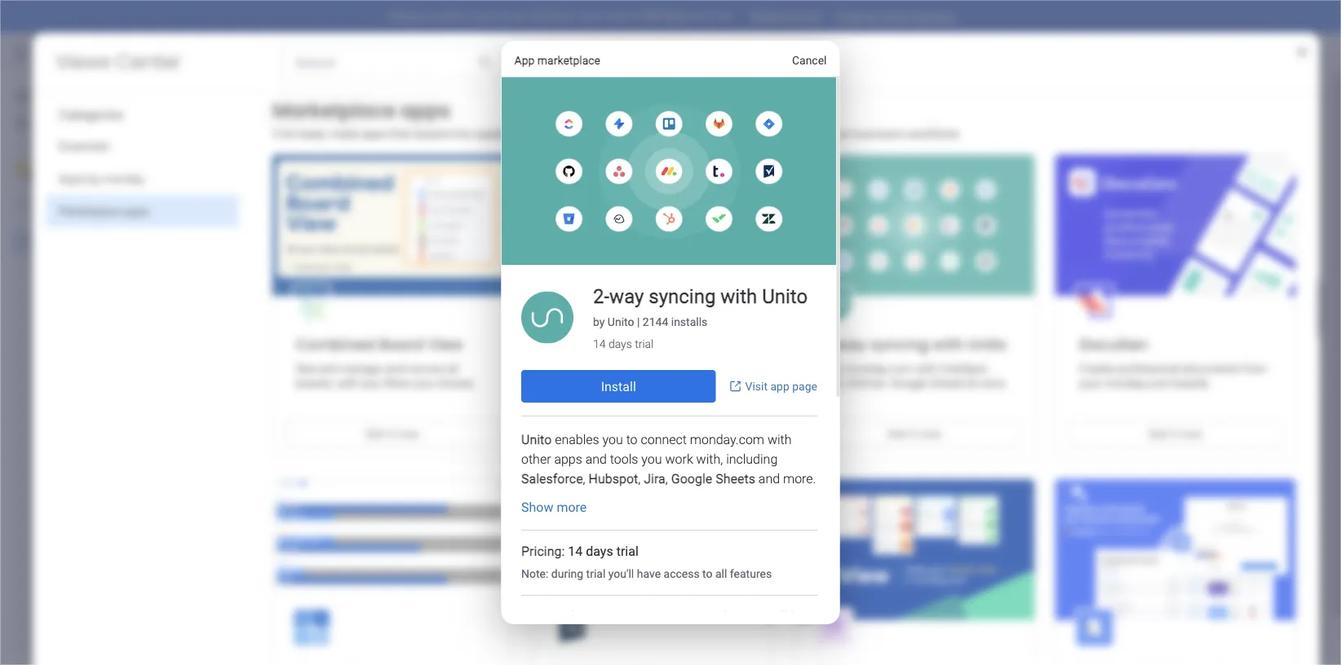 Task type: describe. For each thing, give the bounding box(es) containing it.
owner
[[594, 228, 628, 242]]

week for this week
[[314, 193, 353, 213]]

we
[[1112, 536, 1127, 550]]

find
[[273, 127, 294, 141]]

1 email from the left
[[499, 9, 528, 24]]

&
[[969, 377, 976, 390]]

first inside field
[[285, 92, 320, 120]]

get it now for syncing
[[888, 427, 942, 441]]

workspace
[[69, 162, 134, 178]]

new task button
[[247, 135, 309, 161]]

follow along as we show you a few monday.com basics to help you get set up in minutes.
[[1031, 536, 1279, 568]]

howard image
[[1296, 39, 1322, 65]]

start
[[1140, 509, 1172, 526]]

task inside button
[[280, 141, 303, 155]]

let's
[[1110, 509, 1137, 526]]

now for syncing
[[920, 427, 942, 441]]

create inside 'docugen create professional documents from your monday.com boards'
[[1080, 362, 1114, 376]]

start working button
[[1198, 594, 1302, 627]]

marketplace apps inside marketplace apps option
[[59, 204, 149, 218]]

apps by monday
[[59, 172, 145, 186]]

across
[[411, 362, 445, 376]]

boards,
[[296, 377, 334, 390]]

ready-
[[297, 127, 331, 141]]

2 the from the left
[[724, 127, 741, 141]]

my work button
[[10, 110, 175, 136]]

categories list box
[[46, 92, 252, 228]]

as
[[1098, 536, 1109, 550]]

see plans button
[[263, 40, 342, 64]]

business's
[[854, 127, 905, 141]]

work for my
[[54, 116, 79, 130]]

and inside marketplace apps find ready-made apps that expand the capabilities of your monday.com platform and fit the unique needs of your business's workflows
[[688, 127, 707, 141]]

add new group button
[[249, 618, 365, 644]]

board
[[379, 335, 424, 355]]

nov for done
[[800, 311, 820, 324]]

from
[[1243, 362, 1267, 376]]

see inside button
[[285, 45, 305, 59]]

0 vertical spatial marketplace apps
[[273, 97, 450, 124]]

confirm
[[426, 9, 469, 24]]

work for monday
[[132, 43, 161, 61]]

a inside easyform works like a monday form, just with tons of powerful extra features. create forms that sync directly into monday, within seconds.
[[612, 362, 617, 376]]

more
[[979, 377, 1006, 390]]

workspace selection element
[[16, 160, 136, 182]]

my first board list box
[[0, 225, 208, 477]]

new
[[254, 141, 278, 155]]

it for 2-way syncing with unito
[[910, 427, 917, 441]]

hi
[[1031, 509, 1046, 526]]

a inside follow along as we show you a few monday.com basics to help you get set up in minutes.
[[1182, 536, 1188, 550]]

Search for a column type search field
[[282, 46, 502, 78]]

manage
[[340, 362, 381, 376]]

change email address
[[836, 9, 956, 24]]

this
[[281, 193, 311, 213]]

This week field
[[277, 193, 357, 214]]

working
[[1243, 603, 1289, 618]]

get it now for view
[[366, 427, 419, 441]]

any
[[362, 377, 380, 390]]

platform
[[641, 127, 685, 141]]

just
[[694, 362, 713, 376]]

monday.com inside 2-way syncing with unito sync monday.com with hubspot, jira, github, google sheets & more
[[847, 362, 913, 376]]

table
[[456, 98, 483, 111]]

hide
[[669, 141, 693, 155]]

monday.com inside 'docugen create professional documents from your monday.com boards'
[[1105, 377, 1171, 390]]

few
[[1190, 536, 1210, 550]]

address
[[913, 9, 956, 24]]

marketplace apps option
[[46, 195, 239, 228]]

2 horizontal spatial of
[[815, 127, 825, 141]]

v2 search image
[[353, 139, 365, 157]]

my inside field
[[252, 92, 280, 120]]

task 3
[[308, 356, 340, 370]]

get
[[1126, 554, 1144, 568]]

invite / 1
[[1191, 98, 1235, 111]]

new
[[303, 624, 324, 638]]

minutes.
[[1193, 554, 1236, 568]]

1 the from the left
[[453, 127, 470, 141]]

now for like
[[659, 427, 680, 441]]

get it now button for syncing
[[808, 421, 1022, 447]]

change email address link
[[836, 9, 956, 24]]

done
[[692, 310, 719, 324]]

get it now for like
[[627, 427, 680, 441]]

m
[[19, 163, 29, 177]]

with inside easyform works like a monday form, just with tons of powerful extra features. create forms that sync directly into monday, within seconds.
[[716, 362, 738, 376]]

4 heading from the left
[[1076, 661, 1276, 666]]

show
[[1130, 536, 1157, 550]]

new task
[[254, 141, 303, 155]]

easyform works like a monday form, just with tons of powerful extra features. create forms that sync directly into monday, within seconds.
[[557, 335, 739, 420]]

working!
[[1176, 509, 1236, 526]]

select product image
[[15, 44, 31, 60]]

github,
[[848, 377, 888, 390]]

with up 'hubspot,'
[[933, 335, 964, 355]]

capabilities
[[473, 127, 530, 141]]

my work
[[36, 116, 79, 130]]

docugen
[[1080, 335, 1148, 355]]

plans
[[308, 45, 335, 59]]

1 due date field from the top
[[790, 226, 844, 244]]

hide button
[[643, 135, 703, 161]]

sync
[[651, 391, 675, 405]]

nov 21
[[801, 266, 834, 279]]

resend email link
[[750, 9, 823, 24]]

workflows
[[907, 127, 960, 141]]

my inside list box
[[38, 235, 54, 249]]

please
[[388, 9, 423, 24]]

main for main workspace
[[38, 162, 66, 178]]

Search field
[[365, 136, 413, 159]]

monday work management
[[73, 43, 254, 61]]

sort
[[606, 141, 628, 155]]

get for a
[[627, 427, 646, 441]]

resend
[[750, 9, 791, 24]]

it for combined board view
[[388, 427, 395, 441]]

google
[[890, 377, 928, 390]]

and inside combined board view see and manage work across all boards, with any filters you choose
[[319, 362, 337, 376]]

see plans
[[285, 45, 335, 59]]

apps inside option
[[124, 204, 149, 218]]

stuck
[[691, 356, 720, 370]]

2-
[[818, 335, 836, 355]]

your right confirm
[[472, 9, 496, 24]]

ben.nelson1980@gmail.com
[[580, 9, 734, 24]]

main for main table
[[429, 98, 453, 111]]

categories heading
[[46, 92, 239, 130]]

3 heading from the left
[[814, 661, 1015, 666]]

filters
[[383, 377, 412, 390]]

search image
[[478, 55, 493, 69]]

your left business's
[[828, 127, 851, 141]]

essentials option
[[46, 130, 239, 162]]

get it now for professional
[[1149, 427, 1203, 441]]

workspace image
[[16, 161, 32, 179]]

hi howard, let's start working!
[[1031, 509, 1236, 526]]

in
[[1181, 554, 1190, 568]]

you inside combined board view see and manage work across all boards, with any filters you choose
[[415, 377, 433, 390]]

status
[[689, 228, 722, 242]]

choose
[[436, 377, 474, 390]]

marketplace inside option
[[59, 204, 122, 218]]

get it now button for professional
[[1069, 421, 1283, 447]]

nov 22
[[800, 311, 834, 324]]

jira,
[[818, 377, 845, 390]]

all
[[447, 362, 458, 376]]

sort button
[[580, 135, 638, 161]]

start working
[[1211, 603, 1289, 618]]

howard,
[[1050, 509, 1107, 526]]

1 inside button
[[1230, 98, 1235, 111]]

main table
[[429, 98, 483, 111]]

Status field
[[685, 226, 726, 244]]

professional
[[1117, 362, 1179, 376]]

with up google
[[916, 362, 938, 376]]

person
[[449, 141, 484, 155]]

follow
[[1031, 536, 1065, 550]]

dapulse x slim image
[[1298, 46, 1307, 58]]

work inside combined board view see and manage work across all boards, with any filters you choose
[[384, 362, 409, 376]]



Task type: locate. For each thing, give the bounding box(es) containing it.
Next week field
[[277, 473, 360, 495]]

now for view
[[398, 427, 419, 441]]

nov left 21 on the right
[[801, 266, 821, 279]]

monday.com up github,
[[847, 362, 913, 376]]

get it now button for view
[[286, 421, 499, 447]]

main
[[429, 98, 453, 111], [38, 162, 66, 178]]

1 horizontal spatial a
[[1182, 536, 1188, 550]]

categories
[[59, 106, 123, 122]]

week inside field
[[314, 193, 353, 213]]

1 vertical spatial my first board
[[38, 235, 110, 249]]

/
[[1223, 98, 1227, 111]]

2 due date from the top
[[794, 508, 840, 522]]

0 horizontal spatial of
[[533, 127, 544, 141]]

date for 1st the due date field from the bottom of the page
[[817, 508, 840, 522]]

and up boards,
[[319, 362, 337, 376]]

lottie animation element
[[1012, 283, 1322, 488]]

due for 1st the due date field from the bottom of the page
[[794, 508, 815, 522]]

and left 'fit'
[[688, 127, 707, 141]]

0 vertical spatial monday
[[73, 43, 129, 61]]

2 horizontal spatial email
[[881, 9, 910, 24]]

monday
[[73, 43, 129, 61], [103, 172, 145, 186], [620, 362, 661, 376]]

add
[[279, 624, 300, 638]]

4 get it now from the left
[[1149, 427, 1203, 441]]

1
[[1230, 98, 1235, 111], [334, 265, 338, 279]]

now down filters
[[398, 427, 419, 441]]

1 vertical spatial see
[[296, 362, 316, 376]]

monday up 'home' button
[[73, 43, 129, 61]]

1 horizontal spatial my first board
[[252, 92, 382, 120]]

email for change email address
[[881, 9, 910, 24]]

2 heading from the left
[[553, 661, 754, 666]]

get it now down filters
[[366, 427, 419, 441]]

option
[[0, 228, 208, 231]]

it down seconds.
[[649, 427, 656, 441]]

0 horizontal spatial create
[[557, 391, 592, 405]]

4 get it now button from the left
[[1069, 421, 1283, 447]]

combined board view see and manage work across all boards, with any filters you choose
[[296, 335, 474, 390]]

0 vertical spatial a
[[612, 362, 617, 376]]

monday.com
[[573, 127, 639, 141], [847, 362, 913, 376], [1105, 377, 1171, 390], [1212, 536, 1279, 550]]

create up monday,
[[557, 391, 592, 405]]

0 vertical spatial see
[[285, 45, 305, 59]]

tons
[[557, 377, 580, 390]]

monday.com down professional
[[1105, 377, 1171, 390]]

Search in workspace field
[[34, 196, 136, 215]]

main right workspace image
[[38, 162, 66, 178]]

seconds.
[[638, 406, 683, 420]]

apps by monday option
[[46, 162, 239, 195]]

1 horizontal spatial email
[[794, 9, 823, 24]]

Due date field
[[790, 226, 844, 244], [790, 506, 844, 524]]

monday inside apps by monday option
[[103, 172, 145, 186]]

Owner field
[[590, 226, 632, 244]]

date
[[817, 228, 840, 242], [817, 508, 840, 522]]

get it now button down seconds.
[[547, 421, 761, 447]]

work inside button
[[54, 116, 79, 130]]

0 horizontal spatial work
[[54, 116, 79, 130]]

essentials
[[59, 139, 109, 153]]

into
[[719, 391, 739, 405]]

due for 2nd the due date field from the bottom of the page
[[794, 228, 815, 242]]

please confirm your email address: ben.nelson1980@gmail.com
[[388, 9, 734, 24]]

1 horizontal spatial you
[[1105, 554, 1124, 568]]

monday.com inside marketplace apps find ready-made apps that expand the capabilities of your monday.com platform and fit the unique needs of your business's workflows
[[573, 127, 639, 141]]

it
[[732, 266, 739, 279], [388, 427, 395, 441], [649, 427, 656, 441], [910, 427, 917, 441], [1171, 427, 1178, 441]]

1 vertical spatial week
[[317, 473, 356, 494]]

with down manage
[[337, 377, 359, 390]]

main workspace
[[38, 162, 134, 178]]

get it now button down google
[[808, 421, 1022, 447]]

get it now down google
[[888, 427, 942, 441]]

0 horizontal spatial my first board
[[38, 235, 110, 249]]

create inside easyform works like a monday form, just with tons of powerful extra features. create forms that sync directly into monday, within seconds.
[[557, 391, 592, 405]]

close image
[[1294, 295, 1311, 311]]

0 horizontal spatial and
[[319, 362, 337, 376]]

2 horizontal spatial you
[[1160, 536, 1179, 550]]

1 vertical spatial you
[[1160, 536, 1179, 550]]

0 vertical spatial create
[[1080, 362, 1114, 376]]

get it now button for like
[[547, 421, 761, 447]]

nov
[[801, 266, 821, 279], [800, 311, 820, 324]]

powerful
[[596, 377, 642, 390]]

board inside my first board list box
[[80, 235, 110, 249]]

monday inside easyform works like a monday form, just with tons of powerful extra features. create forms that sync directly into monday, within seconds.
[[620, 362, 661, 376]]

work up categories heading
[[132, 43, 161, 61]]

that inside easyform works like a monday form, just with tons of powerful extra features. create forms that sync directly into monday, within seconds.
[[627, 391, 648, 405]]

0 vertical spatial 1
[[1230, 98, 1235, 111]]

invite / 1 button
[[1161, 91, 1242, 118]]

0 horizontal spatial email
[[499, 9, 528, 24]]

0 horizontal spatial marketplace apps
[[59, 204, 149, 218]]

2 get it now from the left
[[627, 427, 680, 441]]

3 now from the left
[[920, 427, 942, 441]]

it down filters
[[388, 427, 395, 441]]

main table button
[[403, 91, 495, 118]]

2 due from the top
[[794, 508, 815, 522]]

1 vertical spatial due
[[794, 508, 815, 522]]

1 vertical spatial date
[[817, 508, 840, 522]]

person button
[[422, 135, 493, 161]]

get
[[366, 427, 385, 441], [627, 427, 646, 441], [888, 427, 907, 441], [1149, 427, 1168, 441]]

monday right by
[[103, 172, 145, 186]]

nov for working on it
[[801, 266, 821, 279]]

your
[[472, 9, 496, 24], [547, 127, 570, 141], [828, 127, 851, 141], [1080, 377, 1102, 390]]

0 horizontal spatial a
[[612, 362, 617, 376]]

get down any
[[366, 427, 385, 441]]

directly
[[678, 391, 716, 405]]

documents
[[1182, 362, 1240, 376]]

with inside combined board view see and manage work across all boards, with any filters you choose
[[337, 377, 359, 390]]

None search field
[[282, 46, 502, 78]]

2 vertical spatial you
[[1105, 554, 1124, 568]]

docugen create professional documents from your monday.com boards
[[1080, 335, 1267, 390]]

1 get from the left
[[366, 427, 385, 441]]

now
[[398, 427, 419, 441], [659, 427, 680, 441], [920, 427, 942, 441], [1181, 427, 1203, 441]]

1 horizontal spatial main
[[429, 98, 453, 111]]

you down we at the bottom of the page
[[1105, 554, 1124, 568]]

now down sheets
[[920, 427, 942, 441]]

2 get it now button from the left
[[547, 421, 761, 447]]

get for with
[[888, 427, 907, 441]]

week inside field
[[317, 473, 356, 494]]

the right expand
[[453, 127, 470, 141]]

2 horizontal spatial work
[[384, 362, 409, 376]]

of left the arrow down image
[[533, 127, 544, 141]]

week right this
[[314, 193, 353, 213]]

my first board inside my first board list box
[[38, 235, 110, 249]]

invite
[[1191, 98, 1220, 111]]

3 get it now button from the left
[[808, 421, 1022, 447]]

along
[[1067, 536, 1096, 550]]

on
[[717, 266, 730, 279]]

1 up 2
[[334, 265, 338, 279]]

add new group
[[279, 624, 357, 638]]

1 vertical spatial a
[[1182, 536, 1188, 550]]

0 horizontal spatial that
[[389, 127, 410, 141]]

it down google
[[910, 427, 917, 441]]

home
[[38, 88, 69, 102]]

views center
[[55, 48, 181, 75]]

work up essentials
[[54, 116, 79, 130]]

monday up the extra
[[620, 362, 661, 376]]

get down professional
[[1149, 427, 1168, 441]]

1 vertical spatial marketplace apps
[[59, 204, 149, 218]]

0 horizontal spatial board
[[80, 235, 110, 249]]

2 now from the left
[[659, 427, 680, 441]]

working
[[672, 266, 714, 279]]

1 horizontal spatial work
[[132, 43, 161, 61]]

0 horizontal spatial the
[[453, 127, 470, 141]]

date for 2nd the due date field from the bottom of the page
[[817, 228, 840, 242]]

management
[[165, 43, 254, 61]]

progress bar
[[1031, 607, 1051, 614]]

main left table
[[429, 98, 453, 111]]

needs
[[781, 127, 812, 141]]

now down boards
[[1181, 427, 1203, 441]]

marketplace inside marketplace apps find ready-made apps that expand the capabilities of your monday.com platform and fit the unique needs of your business's workflows
[[273, 98, 396, 125]]

of down the like
[[583, 377, 594, 390]]

apps
[[401, 97, 450, 124], [401, 98, 450, 125], [362, 127, 387, 141], [124, 204, 149, 218]]

0 vertical spatial due date
[[794, 228, 840, 242]]

0 vertical spatial due
[[794, 228, 815, 242]]

my first board inside my first board field
[[252, 92, 382, 120]]

1 vertical spatial due date
[[794, 508, 840, 522]]

with
[[933, 335, 964, 355], [716, 362, 738, 376], [916, 362, 938, 376], [337, 377, 359, 390]]

that up within at the bottom left of page
[[627, 391, 648, 405]]

1 horizontal spatial board
[[324, 92, 382, 120]]

now for professional
[[1181, 427, 1203, 441]]

0 horizontal spatial 1
[[334, 265, 338, 279]]

heading
[[292, 661, 493, 666], [553, 661, 754, 666], [814, 661, 1015, 666], [1076, 661, 1276, 666]]

with right just
[[716, 362, 738, 376]]

next week
[[281, 473, 356, 494]]

2-way syncing with unito sync monday.com with hubspot, jira, github, google sheets & more
[[818, 335, 1007, 390]]

first down search in workspace "field"
[[57, 235, 77, 249]]

you down the 'across' at the left
[[415, 377, 433, 390]]

0 vertical spatial first
[[285, 92, 320, 120]]

2 vertical spatial monday
[[620, 362, 661, 376]]

0 horizontal spatial main
[[38, 162, 66, 178]]

week right next at the left of page
[[317, 473, 356, 494]]

1 horizontal spatial and
[[688, 127, 707, 141]]

2 vertical spatial work
[[384, 362, 409, 376]]

0 vertical spatial week
[[314, 193, 353, 213]]

2 date from the top
[[817, 508, 840, 522]]

get it now down seconds.
[[627, 427, 680, 441]]

1 vertical spatial main
[[38, 162, 66, 178]]

help button
[[1203, 619, 1260, 646]]

1 horizontal spatial the
[[724, 127, 741, 141]]

within
[[604, 406, 635, 420]]

monday.com inside follow along as we show you a few monday.com basics to help you get set up in minutes.
[[1212, 536, 1279, 550]]

1 vertical spatial first
[[57, 235, 77, 249]]

marketplace apps find ready-made apps that expand the capabilities of your monday.com platform and fit the unique needs of your business's workflows
[[273, 98, 960, 141]]

see up boards,
[[296, 362, 316, 376]]

monday.com left platform
[[573, 127, 639, 141]]

view
[[428, 335, 463, 355]]

a right the like
[[612, 362, 617, 376]]

0 vertical spatial board
[[324, 92, 382, 120]]

angle down image
[[317, 142, 325, 154]]

column information image
[[738, 228, 752, 241], [852, 228, 865, 241], [852, 509, 865, 522]]

4 now from the left
[[1181, 427, 1203, 441]]

1 due from the top
[[794, 228, 815, 242]]

see inside combined board view see and manage work across all boards, with any filters you choose
[[296, 362, 316, 376]]

get it now down boards
[[1149, 427, 1203, 441]]

0 vertical spatial work
[[132, 43, 161, 61]]

0 vertical spatial due date field
[[790, 226, 844, 244]]

3 email from the left
[[881, 9, 910, 24]]

my first board down search in workspace "field"
[[38, 235, 110, 249]]

features.
[[673, 377, 718, 390]]

1 get it now button from the left
[[286, 421, 499, 447]]

1 horizontal spatial of
[[583, 377, 594, 390]]

email left address:
[[499, 9, 528, 24]]

get it now button down filters
[[286, 421, 499, 447]]

work up filters
[[384, 362, 409, 376]]

it down boards
[[1171, 427, 1178, 441]]

get down google
[[888, 427, 907, 441]]

my down home
[[36, 116, 52, 130]]

first up ready-
[[285, 92, 320, 120]]

My first board field
[[248, 92, 386, 120]]

create down docugen
[[1080, 362, 1114, 376]]

sheets
[[931, 377, 966, 390]]

0 vertical spatial my first board
[[252, 92, 382, 120]]

monday.com up minutes. on the right of the page
[[1212, 536, 1279, 550]]

set
[[1146, 554, 1162, 568]]

hubspot,
[[941, 362, 990, 376]]

your inside 'docugen create professional documents from your monday.com boards'
[[1080, 377, 1102, 390]]

fit
[[710, 127, 721, 141]]

nov left 22
[[800, 311, 820, 324]]

2 get from the left
[[627, 427, 646, 441]]

0 vertical spatial date
[[817, 228, 840, 242]]

1 vertical spatial due date field
[[790, 506, 844, 524]]

1 vertical spatial 1
[[334, 265, 338, 279]]

2 email from the left
[[794, 9, 823, 24]]

get for see
[[366, 427, 385, 441]]

a left few at the right of page
[[1182, 536, 1188, 550]]

1 vertical spatial nov
[[800, 311, 820, 324]]

board inside my first board field
[[324, 92, 382, 120]]

it right on
[[732, 266, 739, 279]]

the right 'fit'
[[724, 127, 741, 141]]

0 vertical spatial and
[[688, 127, 707, 141]]

it for easyform
[[649, 427, 656, 441]]

that inside marketplace apps find ready-made apps that expand the capabilities of your monday.com platform and fit the unique needs of your business's workflows
[[389, 127, 410, 141]]

1 horizontal spatial marketplace apps
[[273, 97, 450, 124]]

1 vertical spatial monday
[[103, 172, 145, 186]]

1 now from the left
[[398, 427, 419, 441]]

1 vertical spatial work
[[54, 116, 79, 130]]

1 vertical spatial that
[[627, 391, 648, 405]]

it for docugen
[[1171, 427, 1178, 441]]

change
[[836, 9, 878, 24]]

1 vertical spatial create
[[557, 391, 592, 405]]

works
[[557, 362, 589, 376]]

your left sort popup button
[[547, 127, 570, 141]]

task 2
[[308, 310, 340, 324]]

up
[[1165, 554, 1178, 568]]

and
[[688, 127, 707, 141], [319, 362, 337, 376]]

owner element
[[589, 506, 633, 525]]

0 vertical spatial nov
[[801, 266, 821, 279]]

now down seconds.
[[659, 427, 680, 441]]

the
[[453, 127, 470, 141], [724, 127, 741, 141]]

main inside button
[[429, 98, 453, 111]]

v2 overdue deadline image
[[766, 265, 779, 280]]

4 get from the left
[[1149, 427, 1168, 441]]

1 heading from the left
[[292, 661, 493, 666]]

3 get it now from the left
[[888, 427, 942, 441]]

0 horizontal spatial first
[[57, 235, 77, 249]]

that left expand
[[389, 127, 410, 141]]

1 date from the top
[[817, 228, 840, 242]]

2
[[334, 310, 340, 324]]

unique
[[743, 127, 778, 141]]

my down search in workspace "field"
[[38, 235, 54, 249]]

1 due date from the top
[[794, 228, 840, 242]]

help
[[1217, 624, 1246, 641]]

arrow down image
[[556, 138, 575, 157]]

1 horizontal spatial first
[[285, 92, 320, 120]]

my first board up ready-
[[252, 92, 382, 120]]

of right needs
[[815, 127, 825, 141]]

0 vertical spatial you
[[415, 377, 433, 390]]

see left plans
[[285, 45, 305, 59]]

get it now button down boards
[[1069, 421, 1283, 447]]

email
[[499, 9, 528, 24], [794, 9, 823, 24], [881, 9, 910, 24]]

1 right /
[[1230, 98, 1235, 111]]

main inside workspace selection "element"
[[38, 162, 66, 178]]

monday,
[[557, 406, 601, 420]]

email right change
[[881, 9, 910, 24]]

my inside button
[[36, 116, 52, 130]]

1 horizontal spatial that
[[627, 391, 648, 405]]

your down docugen
[[1080, 377, 1102, 390]]

home button
[[10, 82, 175, 108]]

get for documents
[[1149, 427, 1168, 441]]

1 get it now from the left
[[366, 427, 419, 441]]

0 vertical spatial main
[[429, 98, 453, 111]]

0 vertical spatial that
[[389, 127, 410, 141]]

you up up at bottom right
[[1160, 536, 1179, 550]]

marketplace apps down the apps by monday
[[59, 204, 149, 218]]

board down search in workspace "field"
[[80, 235, 110, 249]]

create
[[1080, 362, 1114, 376], [557, 391, 592, 405]]

of inside easyform works like a monday form, just with tons of powerful extra features. create forms that sync directly into monday, within seconds.
[[583, 377, 594, 390]]

easyform
[[557, 335, 627, 355]]

1 horizontal spatial 1
[[1230, 98, 1235, 111]]

week for next week
[[317, 473, 356, 494]]

marketplace apps up made
[[273, 97, 450, 124]]

1 horizontal spatial create
[[1080, 362, 1114, 376]]

week
[[314, 193, 353, 213], [317, 473, 356, 494]]

0 horizontal spatial you
[[415, 377, 433, 390]]

board up made
[[324, 92, 382, 120]]

2 due date field from the top
[[790, 506, 844, 524]]

boards
[[1174, 377, 1209, 390]]

a
[[612, 362, 617, 376], [1182, 536, 1188, 550]]

first inside list box
[[57, 235, 77, 249]]

3 get from the left
[[888, 427, 907, 441]]

1 vertical spatial board
[[80, 235, 110, 249]]

1 vertical spatial and
[[319, 362, 337, 376]]

email right resend
[[794, 9, 823, 24]]

my up find
[[252, 92, 280, 120]]

get down within at the bottom left of page
[[627, 427, 646, 441]]

3
[[334, 356, 340, 370]]

board
[[324, 92, 382, 120], [80, 235, 110, 249]]

to
[[1066, 554, 1077, 568]]

email for resend email
[[794, 9, 823, 24]]

my
[[252, 92, 280, 120], [36, 116, 52, 130], [38, 235, 54, 249]]



Task type: vqa. For each thing, say whether or not it's contained in the screenshot.
Give feedback
no



